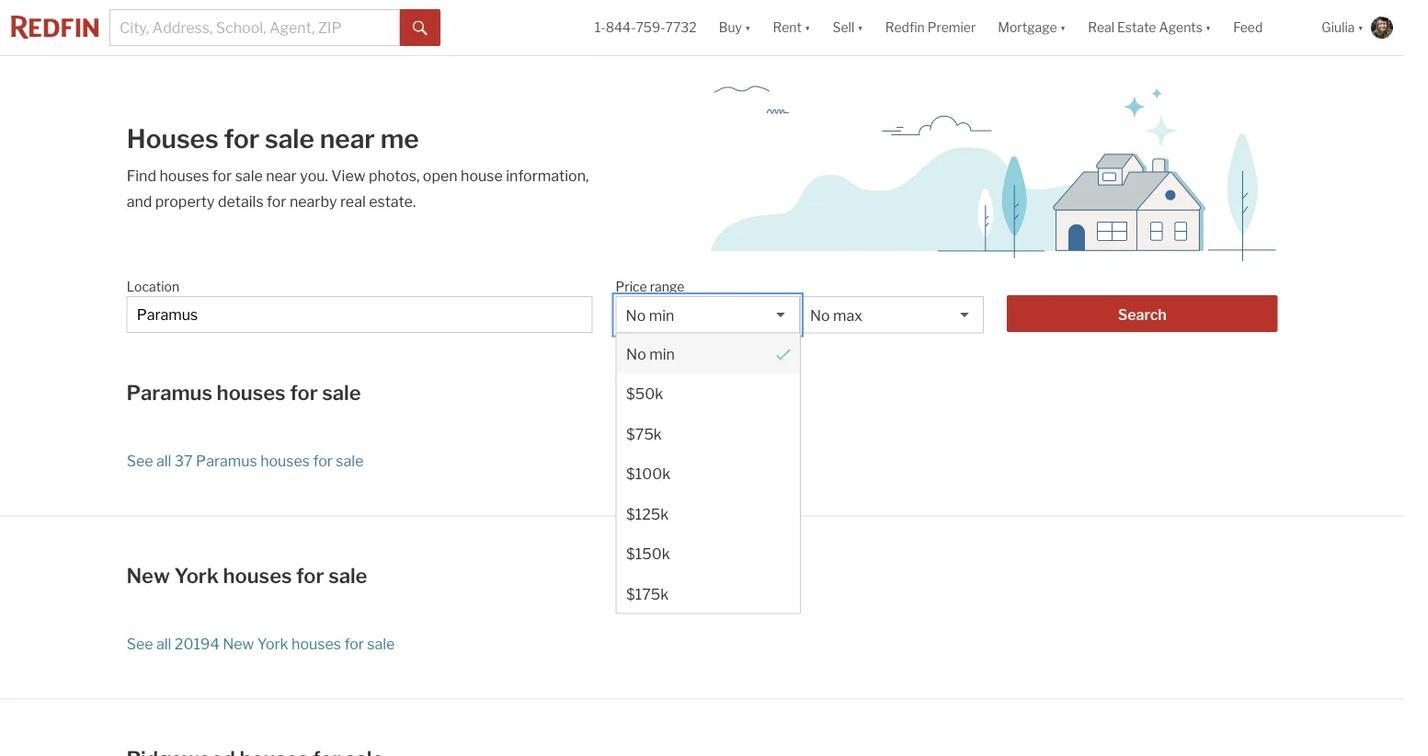 Task type: vqa. For each thing, say whether or not it's contained in the screenshot.
the Estate
yes



Task type: describe. For each thing, give the bounding box(es) containing it.
agents
[[1160, 20, 1203, 35]]

submit search image
[[413, 21, 428, 36]]

$150k
[[626, 545, 670, 563]]

20194
[[175, 635, 220, 653]]

see all 20194 new york houses for sale
[[127, 635, 395, 653]]

min inside dialog
[[649, 344, 675, 362]]

sell ▾ button
[[833, 0, 863, 55]]

list box containing no min
[[616, 296, 801, 614]]

1-844-759-7732 link
[[595, 20, 697, 35]]

sell ▾
[[833, 20, 863, 35]]

1 no min from the top
[[626, 306, 675, 324]]

real estate agents ▾
[[1088, 20, 1212, 35]]

▾ for rent ▾
[[805, 20, 811, 35]]

houses for sale near me
[[127, 123, 419, 155]]

no left max
[[810, 306, 830, 324]]

real
[[340, 192, 366, 210]]

$175k
[[626, 585, 669, 603]]

real estate agents ▾ link
[[1088, 0, 1212, 55]]

$100k
[[626, 465, 670, 482]]

1 vertical spatial near
[[266, 166, 297, 184]]

37
[[175, 452, 193, 470]]

max
[[833, 306, 863, 324]]

▾ for sell ▾
[[858, 20, 863, 35]]

sell ▾ button
[[822, 0, 875, 55]]

search button
[[1007, 295, 1278, 332]]

nearby
[[290, 192, 337, 210]]

giulia ▾
[[1322, 20, 1364, 35]]

and
[[127, 192, 152, 210]]

feed button
[[1223, 0, 1311, 55]]

$50k
[[626, 385, 663, 402]]

buy
[[719, 20, 742, 35]]

rent ▾ button
[[762, 0, 822, 55]]

1 min from the top
[[649, 306, 675, 324]]

844-
[[606, 20, 636, 35]]

no down price
[[626, 306, 646, 324]]

all for new
[[156, 635, 171, 653]]

▾ inside 'link'
[[1206, 20, 1212, 35]]

houses
[[127, 123, 219, 155]]

1 vertical spatial paramus
[[196, 452, 257, 470]]

see all 37 paramus houses for sale
[[127, 452, 364, 470]]

photos,
[[369, 166, 420, 184]]

no inside dialog
[[626, 344, 646, 362]]

user photo image
[[1372, 17, 1394, 39]]

price range
[[616, 279, 685, 294]]

mortgage ▾ button
[[987, 0, 1077, 55]]

buy ▾ button
[[719, 0, 751, 55]]

mortgage
[[998, 20, 1058, 35]]

view
[[331, 166, 366, 184]]

0 horizontal spatial new
[[126, 563, 170, 588]]

▾ for giulia ▾
[[1358, 20, 1364, 35]]

1-
[[595, 20, 606, 35]]



Task type: locate. For each thing, give the bounding box(es) containing it.
mortgage ▾ button
[[998, 0, 1066, 55]]

all left "20194"
[[156, 635, 171, 653]]

▾ for mortgage ▾
[[1060, 20, 1066, 35]]

no min
[[626, 306, 675, 324], [626, 344, 675, 362]]

see for new york houses for sale
[[127, 635, 153, 653]]

see left "20194"
[[127, 635, 153, 653]]

estate.
[[369, 192, 416, 210]]

1 vertical spatial no min
[[626, 344, 675, 362]]

for
[[224, 123, 260, 155], [212, 166, 232, 184], [267, 192, 286, 210], [290, 380, 318, 405], [313, 452, 333, 470], [296, 563, 324, 588], [344, 635, 364, 653]]

5 ▾ from the left
[[1206, 20, 1212, 35]]

6 ▾ from the left
[[1358, 20, 1364, 35]]

sell
[[833, 20, 855, 35]]

7732
[[666, 20, 697, 35]]

property
[[155, 192, 215, 210]]

range
[[650, 279, 685, 294]]

see for paramus houses for sale
[[127, 452, 153, 470]]

▾ right buy
[[745, 20, 751, 35]]

houses
[[160, 166, 209, 184], [217, 380, 286, 405], [260, 452, 310, 470], [223, 563, 292, 588], [292, 635, 341, 653]]

0 vertical spatial paramus
[[126, 380, 212, 405]]

house
[[461, 166, 503, 184]]

find houses for sale near you.
[[127, 166, 331, 184]]

1 ▾ from the left
[[745, 20, 751, 35]]

min up $50k
[[649, 344, 675, 362]]

location
[[127, 279, 179, 294]]

▾ left user photo on the top right of page
[[1358, 20, 1364, 35]]

▾ right rent
[[805, 20, 811, 35]]

no min inside dialog
[[626, 344, 675, 362]]

find
[[127, 166, 156, 184]]

paramus right "37"
[[196, 452, 257, 470]]

open
[[423, 166, 458, 184]]

0 vertical spatial all
[[156, 452, 171, 470]]

$125k
[[626, 505, 669, 522]]

all for paramus
[[156, 452, 171, 470]]

1 horizontal spatial york
[[257, 635, 289, 653]]

no min up $50k
[[626, 344, 675, 362]]

all left "37"
[[156, 452, 171, 470]]

0 vertical spatial no min
[[626, 306, 675, 324]]

0 vertical spatial min
[[649, 306, 675, 324]]

rent
[[773, 20, 802, 35]]

1 horizontal spatial near
[[320, 123, 375, 155]]

dialog containing no min
[[616, 333, 801, 614]]

new york houses for sale
[[126, 563, 367, 588]]

1-844-759-7732
[[595, 20, 697, 35]]

min
[[649, 306, 675, 324], [649, 344, 675, 362]]

paramus houses for sale
[[126, 380, 361, 405]]

buy ▾
[[719, 20, 751, 35]]

near
[[320, 123, 375, 155], [266, 166, 297, 184]]

list box
[[616, 296, 801, 614]]

paramus
[[126, 380, 212, 405], [196, 452, 257, 470]]

view photos, open house information, and property details for nearby real estate.
[[127, 166, 589, 210]]

1 vertical spatial york
[[257, 635, 289, 653]]

you.
[[300, 166, 328, 184]]

1 vertical spatial see
[[127, 635, 153, 653]]

0 horizontal spatial near
[[266, 166, 297, 184]]

no min down price range
[[626, 306, 675, 324]]

paramus up "37"
[[126, 380, 212, 405]]

0 vertical spatial york
[[174, 563, 219, 588]]

rent ▾ button
[[773, 0, 811, 55]]

new
[[126, 563, 170, 588], [223, 635, 254, 653]]

estate
[[1118, 20, 1157, 35]]

price
[[616, 279, 647, 294]]

2 all from the top
[[156, 635, 171, 653]]

2 min from the top
[[649, 344, 675, 362]]

no max
[[810, 306, 863, 324]]

1 vertical spatial all
[[156, 635, 171, 653]]

759-
[[636, 20, 666, 35]]

york down new york houses for sale
[[257, 635, 289, 653]]

▾ right mortgage
[[1060, 20, 1066, 35]]

min down range
[[649, 306, 675, 324]]

▾ right sell at the right top of page
[[858, 20, 863, 35]]

City, Address, School, Agent, ZIP search field
[[109, 9, 400, 46]]

see
[[127, 452, 153, 470], [127, 635, 153, 653]]

sale
[[265, 123, 314, 155], [235, 166, 263, 184], [322, 380, 361, 405], [336, 452, 364, 470], [329, 563, 367, 588], [367, 635, 395, 653]]

1 vertical spatial new
[[223, 635, 254, 653]]

1 vertical spatial min
[[649, 344, 675, 362]]

1 see from the top
[[127, 452, 153, 470]]

3 ▾ from the left
[[858, 20, 863, 35]]

▾ right agents
[[1206, 20, 1212, 35]]

2 see from the top
[[127, 635, 153, 653]]

buy ▾ button
[[708, 0, 762, 55]]

real estate agents ▾ button
[[1077, 0, 1223, 55]]

york
[[174, 563, 219, 588], [257, 635, 289, 653]]

search
[[1118, 305, 1167, 323]]

rent ▾
[[773, 20, 811, 35]]

dialog
[[616, 333, 801, 614]]

mortgage ▾
[[998, 20, 1066, 35]]

details
[[218, 192, 264, 210]]

City, Address, School, Agent, ZIP search field
[[127, 296, 593, 333]]

for inside view photos, open house information, and property details for nearby real estate.
[[267, 192, 286, 210]]

no
[[626, 306, 646, 324], [810, 306, 830, 324], [626, 344, 646, 362]]

4 ▾ from the left
[[1060, 20, 1066, 35]]

1 all from the top
[[156, 452, 171, 470]]

near left you.
[[266, 166, 297, 184]]

see left "37"
[[127, 452, 153, 470]]

redfin premier button
[[875, 0, 987, 55]]

redfin
[[886, 20, 925, 35]]

york up "20194"
[[174, 563, 219, 588]]

redfin premier
[[886, 20, 976, 35]]

0 vertical spatial new
[[126, 563, 170, 588]]

0 horizontal spatial york
[[174, 563, 219, 588]]

premier
[[928, 20, 976, 35]]

0 vertical spatial see
[[127, 452, 153, 470]]

near up "view"
[[320, 123, 375, 155]]

$75k
[[626, 425, 662, 442]]

▾ for buy ▾
[[745, 20, 751, 35]]

information,
[[506, 166, 589, 184]]

no min element
[[617, 333, 800, 373]]

2 no min from the top
[[626, 344, 675, 362]]

2 ▾ from the left
[[805, 20, 811, 35]]

real
[[1088, 20, 1115, 35]]

me
[[381, 123, 419, 155]]

1 horizontal spatial new
[[223, 635, 254, 653]]

all
[[156, 452, 171, 470], [156, 635, 171, 653]]

0 vertical spatial near
[[320, 123, 375, 155]]

giulia
[[1322, 20, 1355, 35]]

▾
[[745, 20, 751, 35], [805, 20, 811, 35], [858, 20, 863, 35], [1060, 20, 1066, 35], [1206, 20, 1212, 35], [1358, 20, 1364, 35]]

no up $50k
[[626, 344, 646, 362]]

feed
[[1234, 20, 1263, 35]]



